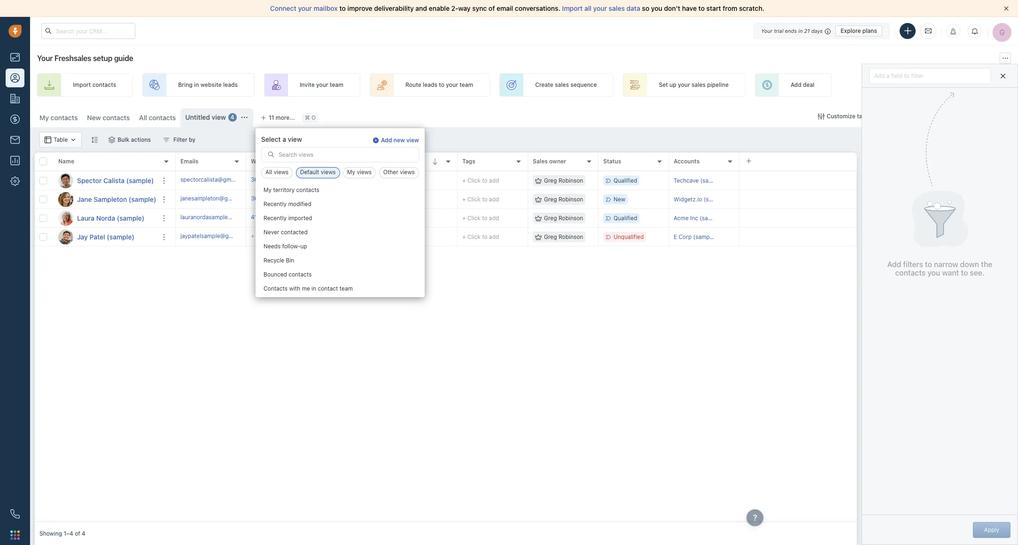 Task type: locate. For each thing, give the bounding box(es) containing it.
s image
[[58, 173, 73, 188]]

2 + click to add from the top
[[462, 196, 499, 203]]

+ for lauranordasample@gmail.com
[[462, 215, 466, 222]]

import contacts down filter
[[894, 113, 938, 120]]

0 vertical spatial in
[[798, 27, 803, 34]]

add inside 54 row group
[[326, 177, 337, 184]]

cell for acme inc (sample)
[[739, 209, 857, 227]]

import left all
[[562, 4, 583, 12]]

setup
[[93, 54, 112, 62]]

4 right "1–4"
[[82, 531, 85, 538]]

tags
[[462, 158, 475, 165]]

0 horizontal spatial up
[[300, 243, 307, 250]]

(sample) for laura norda (sample)
[[117, 214, 144, 222]]

4167348672
[[251, 214, 285, 221]]

1 greg robinson from the top
[[544, 177, 583, 184]]

views for default views
[[321, 169, 336, 176]]

1 vertical spatial j image
[[58, 230, 73, 245]]

2 horizontal spatial sales
[[692, 81, 706, 89]]

container_wx8msf4aqz5i3rn1 image inside customize table button
[[818, 113, 824, 120]]

0 horizontal spatial in
[[194, 81, 199, 89]]

my up table "dropdown button"
[[39, 114, 49, 122]]

bulk actions
[[118, 136, 151, 143]]

explore plans link
[[835, 25, 882, 36]]

1 vertical spatial new
[[614, 196, 625, 203]]

views up 3684945781 on the left
[[274, 169, 289, 176]]

(sample) right sampleton
[[129, 195, 156, 203]]

press space to select this row. row containing laura norda (sample)
[[35, 209, 176, 228]]

0 horizontal spatial of
[[75, 531, 80, 538]]

techcave (sample)
[[674, 177, 724, 184]]

want
[[942, 269, 959, 277]]

1 vertical spatial you
[[928, 269, 940, 277]]

my up 3684932360
[[264, 187, 272, 194]]

greg for widgetz.io (sample)
[[544, 196, 557, 203]]

qualified for acme inc (sample)
[[614, 215, 637, 222]]

contacts with me in contact team
[[264, 285, 353, 292]]

2 horizontal spatial my
[[347, 169, 355, 176]]

3684945781 link
[[251, 176, 285, 186]]

leads
[[223, 81, 238, 89], [423, 81, 437, 89]]

0 vertical spatial you
[[651, 4, 662, 12]]

import contacts button
[[882, 109, 942, 124]]

0 vertical spatial my
[[39, 114, 49, 122]]

a inside button
[[886, 72, 890, 79]]

1 horizontal spatial up
[[670, 81, 676, 89]]

all up 3684945781 on the left
[[265, 169, 272, 176]]

11 more... button
[[256, 111, 300, 124]]

unqualified
[[614, 233, 644, 241]]

accounts
[[674, 158, 700, 165]]

narrow
[[934, 260, 958, 269]]

0 vertical spatial j image
[[58, 192, 73, 207]]

1 vertical spatial your
[[37, 54, 53, 62]]

1 vertical spatial all
[[265, 169, 272, 176]]

0 vertical spatial your
[[761, 27, 772, 34]]

with
[[289, 285, 300, 292]]

your left freshsales
[[37, 54, 53, 62]]

contact
[[318, 285, 338, 292]]

add for spectorcalista@gmail.com 3684945781
[[489, 177, 499, 184]]

3 greg robinson from the top
[[544, 215, 583, 222]]

3 robinson from the top
[[559, 215, 583, 222]]

1–4
[[64, 531, 73, 538]]

54 row group
[[176, 171, 857, 247]]

1 horizontal spatial you
[[928, 269, 940, 277]]

Search views search field
[[262, 148, 419, 162]]

add for add deal
[[791, 81, 801, 89]]

customize
[[827, 113, 856, 120]]

in right 'bring'
[[194, 81, 199, 89]]

view down more...
[[288, 135, 302, 143]]

views
[[274, 169, 289, 176], [321, 169, 336, 176], [357, 169, 372, 176], [400, 169, 415, 176]]

0 vertical spatial of
[[489, 4, 495, 12]]

your right route
[[446, 81, 458, 89]]

2 greg from the top
[[544, 196, 557, 203]]

greg for acme inc (sample)
[[544, 215, 557, 222]]

click for spectorcalista@gmail.com 3684945781
[[467, 177, 481, 184]]

corp
[[679, 233, 692, 241]]

2 horizontal spatial in
[[798, 27, 803, 34]]

and
[[416, 4, 427, 12]]

your
[[298, 4, 312, 12], [593, 4, 607, 12], [316, 81, 328, 89], [446, 81, 458, 89], [678, 81, 690, 89]]

untitled view 4
[[185, 113, 234, 121]]

+
[[321, 177, 325, 184], [462, 177, 466, 184], [462, 196, 466, 203], [462, 215, 466, 222], [251, 232, 254, 240], [462, 233, 466, 241]]

row group
[[35, 171, 176, 247]]

contacts up table
[[51, 114, 78, 122]]

sales right create
[[555, 81, 569, 89]]

2 leads from the left
[[423, 81, 437, 89]]

my for my territory contacts
[[264, 187, 272, 194]]

1 vertical spatial qualified
[[614, 215, 637, 222]]

2 horizontal spatial view
[[406, 137, 419, 144]]

1 greg from the top
[[544, 177, 557, 184]]

4 right untitled view link
[[231, 114, 234, 121]]

cell for techcave (sample)
[[739, 171, 857, 190]]

2 qualified from the top
[[614, 215, 637, 222]]

0 horizontal spatial your
[[37, 54, 53, 62]]

1 views from the left
[[274, 169, 289, 176]]

1 j image from the top
[[58, 192, 73, 207]]

1 robinson from the top
[[559, 177, 583, 184]]

1 horizontal spatial import
[[562, 4, 583, 12]]

email image
[[925, 27, 932, 35]]

name column header
[[54, 153, 176, 171]]

your for your trial ends in 21 days
[[761, 27, 772, 34]]

new inside 54 row group
[[614, 196, 625, 203]]

press space to select this row. row containing 54
[[176, 171, 857, 190]]

j image left jane
[[58, 192, 73, 207]]

in right me
[[311, 285, 316, 292]]

1 horizontal spatial 4
[[231, 114, 234, 121]]

recently up never
[[264, 215, 287, 222]]

lauranordasample@gmail.com
[[180, 214, 260, 221]]

1 vertical spatial recently
[[264, 215, 287, 222]]

recently up 4167348672
[[264, 201, 287, 208]]

views down next
[[321, 169, 336, 176]]

recently for recently modified
[[264, 201, 287, 208]]

(sample) down laura norda (sample) link
[[107, 233, 134, 241]]

in left 21
[[798, 27, 803, 34]]

container_wx8msf4aqz5i3rn1 image
[[818, 113, 824, 120], [45, 137, 51, 143], [70, 137, 77, 143], [109, 137, 115, 143], [535, 196, 542, 203], [535, 215, 542, 222]]

connect your mailbox to improve deliverability and enable 2-way sync of email conversations. import all your sales data so you don't have to start from scratch.
[[270, 4, 764, 12]]

laura norda (sample)
[[77, 214, 144, 222]]

2 recently from the top
[[264, 215, 287, 222]]

actions
[[131, 136, 151, 143]]

1 horizontal spatial import contacts
[[894, 113, 938, 120]]

1 vertical spatial my
[[347, 169, 355, 176]]

status
[[603, 158, 621, 165]]

you left want at right
[[928, 269, 940, 277]]

0 horizontal spatial sales
[[555, 81, 569, 89]]

filters
[[903, 260, 923, 269]]

views for other views
[[400, 169, 415, 176]]

all for all contacts
[[139, 114, 147, 122]]

4167348672 link
[[251, 213, 285, 223]]

your right all
[[593, 4, 607, 12]]

4 greg robinson from the top
[[544, 233, 583, 241]]

0 vertical spatial import contacts
[[73, 81, 116, 89]]

you right so
[[651, 4, 662, 12]]

views down the score
[[400, 169, 415, 176]]

views for all views
[[274, 169, 289, 176]]

1 qualified from the top
[[614, 177, 637, 184]]

0 horizontal spatial import
[[73, 81, 91, 89]]

add left deal
[[791, 81, 801, 89]]

add for add new view
[[381, 137, 392, 144]]

view right new
[[406, 137, 419, 144]]

add left filters
[[887, 260, 901, 269]]

janesampleton@gmail.com 3684932360
[[180, 195, 286, 202]]

import down your freshsales setup guide
[[73, 81, 91, 89]]

by
[[189, 136, 195, 143]]

1 vertical spatial up
[[300, 243, 307, 250]]

2 vertical spatial import
[[894, 113, 912, 120]]

0 vertical spatial a
[[886, 72, 890, 79]]

jane
[[77, 195, 92, 203]]

my
[[39, 114, 49, 122], [347, 169, 355, 176], [264, 187, 272, 194]]

your right 'invite'
[[316, 81, 328, 89]]

filter by button
[[157, 132, 202, 148]]

leads right website at the left of the page
[[223, 81, 238, 89]]

import contacts down the setup
[[73, 81, 116, 89]]

1 horizontal spatial leads
[[423, 81, 437, 89]]

1 horizontal spatial of
[[489, 4, 495, 12]]

1 horizontal spatial new
[[614, 196, 625, 203]]

3 greg from the top
[[544, 215, 557, 222]]

import all your sales data link
[[562, 4, 642, 12]]

0 horizontal spatial new
[[87, 114, 101, 122]]

click for jaypatelsample@gmail.com + click to add
[[467, 233, 481, 241]]

container_wx8msf4aqz5i3rn1 image
[[241, 114, 248, 121], [163, 137, 170, 143], [535, 177, 542, 184], [535, 234, 542, 240]]

import right table
[[894, 113, 912, 120]]

2 robinson from the top
[[559, 196, 583, 203]]

import
[[562, 4, 583, 12], [73, 81, 91, 89], [894, 113, 912, 120]]

widgetz.io (sample) link
[[674, 196, 727, 203]]

create sales sequence link
[[500, 73, 614, 97]]

0 vertical spatial 4
[[231, 114, 234, 121]]

1 horizontal spatial your
[[761, 27, 772, 34]]

new
[[87, 114, 101, 122], [614, 196, 625, 203]]

row group containing spector calista (sample)
[[35, 171, 176, 247]]

acme
[[674, 215, 689, 222]]

greg robinson for widgetz.io (sample)
[[544, 196, 583, 203]]

norda
[[96, 214, 115, 222]]

1 horizontal spatial in
[[311, 285, 316, 292]]

j image left jay
[[58, 230, 73, 245]]

(sample) right calista
[[126, 176, 154, 184]]

0 horizontal spatial 4
[[82, 531, 85, 538]]

jay patel (sample)
[[77, 233, 134, 241]]

enable
[[429, 4, 450, 12]]

you inside add filters to narrow down the contacts you want to see.
[[928, 269, 940, 277]]

see.
[[970, 269, 985, 277]]

2 greg robinson from the top
[[544, 196, 583, 203]]

add inside button
[[874, 72, 885, 79]]

0 horizontal spatial a
[[282, 135, 286, 143]]

j image
[[58, 192, 73, 207], [58, 230, 73, 245]]

(sample) down techcave (sample)
[[704, 196, 727, 203]]

add left new
[[381, 137, 392, 144]]

0 vertical spatial qualified
[[614, 177, 637, 184]]

robinson for widgetz.io (sample)
[[559, 196, 583, 203]]

ends
[[785, 27, 797, 34]]

new down status
[[614, 196, 625, 203]]

your for your freshsales setup guide
[[37, 54, 53, 62]]

press space to select this row. row
[[35, 171, 176, 190], [176, 171, 857, 190], [35, 190, 176, 209], [176, 190, 857, 209], [35, 209, 176, 228], [176, 209, 857, 228], [35, 228, 176, 247], [176, 228, 857, 247]]

1 vertical spatial of
[[75, 531, 80, 538]]

your trial ends in 21 days
[[761, 27, 823, 34]]

+ click to add for jaypatelsample@gmail.com + click to add
[[462, 233, 499, 241]]

my territory contacts
[[264, 187, 319, 194]]

1 recently from the top
[[264, 201, 287, 208]]

of right "1–4"
[[75, 531, 80, 538]]

+ click to add
[[462, 177, 499, 184], [462, 196, 499, 203], [462, 215, 499, 222], [462, 233, 499, 241]]

guide
[[114, 54, 133, 62]]

(sample) down jane sampleton (sample) link
[[117, 214, 144, 222]]

4 + click to add from the top
[[462, 233, 499, 241]]

territory
[[273, 187, 295, 194]]

contacts down the setup
[[92, 81, 116, 89]]

all
[[584, 4, 591, 12]]

⌘ o
[[305, 114, 316, 121]]

recently for recently imported
[[264, 215, 287, 222]]

contacts inside add filters to narrow down the contacts you want to see.
[[895, 269, 926, 277]]

add new view
[[381, 137, 419, 144]]

default
[[300, 169, 319, 176]]

0 horizontal spatial my
[[39, 114, 49, 122]]

cell
[[739, 171, 857, 190], [739, 190, 857, 209], [317, 209, 387, 227], [739, 209, 857, 227], [317, 228, 387, 246], [739, 228, 857, 246]]

1 vertical spatial import contacts
[[894, 113, 938, 120]]

from
[[723, 4, 737, 12]]

create
[[535, 81, 553, 89]]

my contacts button
[[35, 109, 82, 127], [39, 114, 78, 122]]

sales left pipeline
[[692, 81, 706, 89]]

new contacts button
[[82, 109, 134, 127], [87, 114, 130, 122]]

view right untitled at left
[[212, 113, 226, 121]]

2 vertical spatial in
[[311, 285, 316, 292]]

0 vertical spatial import
[[562, 4, 583, 12]]

a left field
[[886, 72, 890, 79]]

4 greg from the top
[[544, 233, 557, 241]]

2 views from the left
[[321, 169, 336, 176]]

my up task
[[347, 169, 355, 176]]

0 vertical spatial all
[[139, 114, 147, 122]]

2 horizontal spatial import
[[894, 113, 912, 120]]

add left task
[[326, 177, 337, 184]]

all up actions
[[139, 114, 147, 122]]

janesampleton@gmail.com
[[180, 195, 252, 202]]

0 horizontal spatial all
[[139, 114, 147, 122]]

0 vertical spatial new
[[87, 114, 101, 122]]

new up style_myh0__igzzd8unmi image
[[87, 114, 101, 122]]

my inside button
[[347, 169, 355, 176]]

1 vertical spatial 4
[[82, 531, 85, 538]]

j image for jay patel (sample)
[[58, 230, 73, 245]]

leads right route
[[423, 81, 437, 89]]

add for add filters to narrow down the contacts you want to see.
[[887, 260, 901, 269]]

add for jaypatelsample@gmail.com + click to add
[[489, 233, 499, 241]]

⌘
[[305, 114, 310, 121]]

3 views from the left
[[357, 169, 372, 176]]

sales left data
[[609, 4, 625, 12]]

a for select
[[282, 135, 286, 143]]

up right the set
[[670, 81, 676, 89]]

all contacts button
[[134, 109, 181, 127], [139, 114, 176, 122]]

close image
[[1004, 6, 1009, 11]]

a right select
[[282, 135, 286, 143]]

your left trial
[[761, 27, 772, 34]]

(sample) right inc
[[700, 215, 723, 222]]

contacts left the narrow
[[895, 269, 926, 277]]

2 j image from the top
[[58, 230, 73, 245]]

1 vertical spatial a
[[282, 135, 286, 143]]

0 vertical spatial recently
[[264, 201, 287, 208]]

field
[[891, 72, 903, 79]]

search image
[[268, 151, 274, 158]]

greg robinson
[[544, 177, 583, 184], [544, 196, 583, 203], [544, 215, 583, 222], [544, 233, 583, 241]]

spector
[[77, 176, 102, 184]]

your left mailbox
[[298, 4, 312, 12]]

4 inside untitled view 4
[[231, 114, 234, 121]]

your
[[761, 27, 772, 34], [37, 54, 53, 62]]

all views
[[265, 169, 289, 176]]

pipeline
[[707, 81, 729, 89]]

qualified down status
[[614, 177, 637, 184]]

jaypatelsample@gmail.com link
[[180, 232, 253, 242]]

sales
[[609, 4, 625, 12], [555, 81, 569, 89], [692, 81, 706, 89]]

+ add task
[[321, 177, 350, 184]]

of right the "sync"
[[489, 4, 495, 12]]

(sample) right corp in the right of the page
[[693, 233, 717, 241]]

press space to select this row. row containing lauranordasample@gmail.com
[[176, 209, 857, 228]]

3684945781
[[251, 176, 285, 183]]

1 + click to add from the top
[[462, 177, 499, 184]]

1 vertical spatial in
[[194, 81, 199, 89]]

+ for jaypatelsample@gmail.com
[[462, 233, 466, 241]]

qualified up unqualified in the top of the page
[[614, 215, 637, 222]]

import contacts
[[73, 81, 116, 89], [894, 113, 938, 120]]

4 robinson from the top
[[559, 233, 583, 241]]

recently modified
[[264, 201, 311, 208]]

add inside add filters to narrow down the contacts you want to see.
[[887, 260, 901, 269]]

views left other
[[357, 169, 372, 176]]

1 horizontal spatial view
[[288, 135, 302, 143]]

name row
[[35, 153, 176, 171]]

4 views from the left
[[400, 169, 415, 176]]

up down contacted
[[300, 243, 307, 250]]

jaypatelsample@gmail.com
[[180, 232, 253, 240]]

untitled
[[185, 113, 210, 121]]

press space to select this row. row containing jane sampleton (sample)
[[35, 190, 176, 209]]

2 vertical spatial my
[[264, 187, 272, 194]]

0 horizontal spatial leads
[[223, 81, 238, 89]]

1 horizontal spatial my
[[264, 187, 272, 194]]

owner
[[549, 158, 566, 165]]

all inside 'button'
[[265, 169, 272, 176]]

your right the set
[[678, 81, 690, 89]]

1 horizontal spatial all
[[265, 169, 272, 176]]

contacts down add a field to filter button
[[914, 113, 938, 120]]

qualified
[[614, 177, 637, 184], [614, 215, 637, 222]]

1 horizontal spatial a
[[886, 72, 890, 79]]

contacted
[[281, 229, 308, 236]]

in for contacts with me in contact team
[[311, 285, 316, 292]]

0 horizontal spatial import contacts
[[73, 81, 116, 89]]

add left field
[[874, 72, 885, 79]]



Task type: vqa. For each thing, say whether or not it's contained in the screenshot.
1st the ic_arrow_down icon from right
no



Task type: describe. For each thing, give the bounding box(es) containing it.
(sample) for jane sampleton (sample)
[[129, 195, 156, 203]]

add a field to filter
[[874, 72, 923, 79]]

jay
[[77, 233, 88, 241]]

select a view
[[261, 135, 302, 143]]

greg robinson for acme inc (sample)
[[544, 215, 583, 222]]

3 + click to add from the top
[[462, 215, 499, 222]]

add deal
[[791, 81, 815, 89]]

cell for e corp (sample)
[[739, 228, 857, 246]]

jaypatelsample@gmail.com + click to add
[[180, 232, 288, 240]]

task
[[339, 177, 350, 184]]

sales inside "link"
[[555, 81, 569, 89]]

to inside button
[[904, 72, 910, 79]]

11 more...
[[269, 114, 295, 121]]

never
[[264, 229, 279, 236]]

qualified for techcave (sample)
[[614, 177, 637, 184]]

your freshsales setup guide
[[37, 54, 133, 62]]

route leads to your team
[[405, 81, 473, 89]]

add for janesampleton@gmail.com 3684932360
[[489, 196, 499, 203]]

54 grid
[[35, 152, 857, 523]]

widgetz.io (sample)
[[674, 196, 727, 203]]

way
[[458, 4, 471, 12]]

bring
[[178, 81, 193, 89]]

my for my views
[[347, 169, 355, 176]]

1 horizontal spatial sales
[[609, 4, 625, 12]]

acme inc (sample) link
[[674, 215, 723, 222]]

(sample) up widgetz.io (sample) link
[[700, 177, 724, 184]]

spector calista (sample)
[[77, 176, 154, 184]]

l image
[[58, 211, 73, 226]]

route
[[405, 81, 421, 89]]

create sales sequence
[[535, 81, 597, 89]]

have
[[682, 4, 697, 12]]

all views button
[[261, 167, 293, 179]]

view for add new view
[[406, 137, 419, 144]]

in inside bring in website leads link
[[194, 81, 199, 89]]

start
[[706, 4, 721, 12]]

3684932360
[[251, 195, 286, 202]]

customize table button
[[812, 109, 877, 124]]

set up your sales pipeline link
[[623, 73, 746, 97]]

view for select a view
[[288, 135, 302, 143]]

contacts up bulk
[[103, 114, 130, 122]]

0 vertical spatial up
[[670, 81, 676, 89]]

sales owner
[[533, 158, 566, 165]]

new contacts
[[87, 114, 130, 122]]

contacts inside button
[[914, 113, 938, 120]]

calista
[[103, 176, 125, 184]]

greg for e corp (sample)
[[544, 233, 557, 241]]

+ for spectorcalista@gmail.com
[[462, 177, 466, 184]]

recycle
[[264, 257, 284, 264]]

1 vertical spatial import
[[73, 81, 91, 89]]

views for my views
[[357, 169, 372, 176]]

3684932360 link
[[251, 194, 286, 204]]

deal
[[803, 81, 815, 89]]

new for new
[[614, 196, 625, 203]]

modified
[[288, 201, 311, 208]]

invite your team
[[300, 81, 343, 89]]

my for my contacts
[[39, 114, 49, 122]]

a for add
[[886, 72, 890, 79]]

recycle bin
[[264, 257, 294, 264]]

next activity
[[321, 158, 356, 165]]

0 horizontal spatial you
[[651, 4, 662, 12]]

contacts up modified
[[296, 187, 319, 194]]

the
[[981, 260, 992, 269]]

robinson for e corp (sample)
[[559, 233, 583, 241]]

contacts up filter by button
[[149, 114, 176, 122]]

greg for techcave (sample)
[[544, 177, 557, 184]]

filter
[[173, 136, 187, 143]]

my contacts
[[39, 114, 78, 122]]

robinson for acme inc (sample)
[[559, 215, 583, 222]]

showing 1–4 of 4
[[39, 531, 85, 538]]

contacts up the with
[[289, 271, 312, 278]]

robinson for techcave (sample)
[[559, 177, 583, 184]]

bring in website leads
[[178, 81, 238, 89]]

press space to select this row. row containing jaypatelsample@gmail.com
[[176, 228, 857, 247]]

acme inc (sample)
[[674, 215, 723, 222]]

+ click to add for janesampleton@gmail.com 3684932360
[[462, 196, 499, 203]]

click for janesampleton@gmail.com 3684932360
[[467, 196, 481, 203]]

needs follow-up
[[264, 243, 307, 250]]

untitled view link
[[185, 113, 226, 122]]

filter by
[[173, 136, 195, 143]]

select
[[261, 135, 281, 143]]

bring in website leads link
[[142, 73, 255, 97]]

new
[[393, 137, 405, 144]]

default views button
[[296, 167, 340, 179]]

email
[[497, 4, 513, 12]]

+ for janesampleton@gmail.com
[[462, 196, 466, 203]]

greg robinson for e corp (sample)
[[544, 233, 583, 241]]

explore plans
[[841, 27, 877, 34]]

o
[[311, 114, 316, 121]]

style_myh0__igzzd8unmi image
[[91, 136, 98, 143]]

spectorcalista@gmail.com link
[[180, 176, 250, 186]]

new for new contacts
[[87, 114, 101, 122]]

filter
[[911, 72, 923, 79]]

widgetz.io
[[674, 196, 702, 203]]

2-
[[451, 4, 458, 12]]

add for add a field to filter
[[874, 72, 885, 79]]

import inside button
[[894, 113, 912, 120]]

trial
[[774, 27, 783, 34]]

my views button
[[343, 167, 376, 179]]

all contacts
[[139, 114, 176, 122]]

phone element
[[6, 505, 24, 524]]

all for all views
[[265, 169, 272, 176]]

11
[[269, 114, 274, 121]]

container_wx8msf4aqz5i3rn1 image inside filter by button
[[163, 137, 170, 143]]

0 horizontal spatial view
[[212, 113, 226, 121]]

invite
[[300, 81, 315, 89]]

explore
[[841, 27, 861, 34]]

press space to select this row. row containing spector calista (sample)
[[35, 171, 176, 190]]

don't
[[664, 4, 680, 12]]

Search your CRM... text field
[[41, 23, 135, 39]]

greg robinson for techcave (sample)
[[544, 177, 583, 184]]

jay patel (sample) link
[[77, 232, 134, 242]]

sampleton
[[94, 195, 127, 203]]

freshworks switcher image
[[10, 531, 20, 540]]

cell for widgetz.io (sample)
[[739, 190, 857, 209]]

customize table
[[827, 113, 871, 120]]

(sample) for e corp (sample)
[[693, 233, 717, 241]]

techcave
[[674, 177, 699, 184]]

(sample) for spector calista (sample)
[[126, 176, 154, 184]]

(sample) for acme inc (sample)
[[700, 215, 723, 222]]

freshsales
[[54, 54, 91, 62]]

1 leads from the left
[[223, 81, 238, 89]]

press space to select this row. row containing janesampleton@gmail.com
[[176, 190, 857, 209]]

+ click to add for spectorcalista@gmail.com 3684945781
[[462, 177, 499, 184]]

press space to select this row. row containing jay patel (sample)
[[35, 228, 176, 247]]

j image for jane sampleton (sample)
[[58, 192, 73, 207]]

default views
[[300, 169, 336, 176]]

spector calista (sample) link
[[77, 176, 154, 185]]

conversations.
[[515, 4, 560, 12]]

(sample) for jay patel (sample)
[[107, 233, 134, 241]]

set
[[659, 81, 668, 89]]

in for your trial ends in 21 days
[[798, 27, 803, 34]]

bulk
[[118, 136, 129, 143]]

container_wx8msf4aqz5i3rn1 image inside bulk actions button
[[109, 137, 115, 143]]

54
[[392, 176, 401, 185]]

jane sampleton (sample) link
[[77, 195, 156, 204]]

website
[[200, 81, 222, 89]]

bin
[[286, 257, 294, 264]]

mailbox
[[314, 4, 338, 12]]

phone image
[[10, 510, 20, 519]]

bounced
[[264, 271, 287, 278]]

import contacts inside button
[[894, 113, 938, 120]]

follow-
[[282, 243, 300, 250]]

lauranordasample@gmail.com link
[[180, 213, 260, 223]]

so
[[642, 4, 649, 12]]



